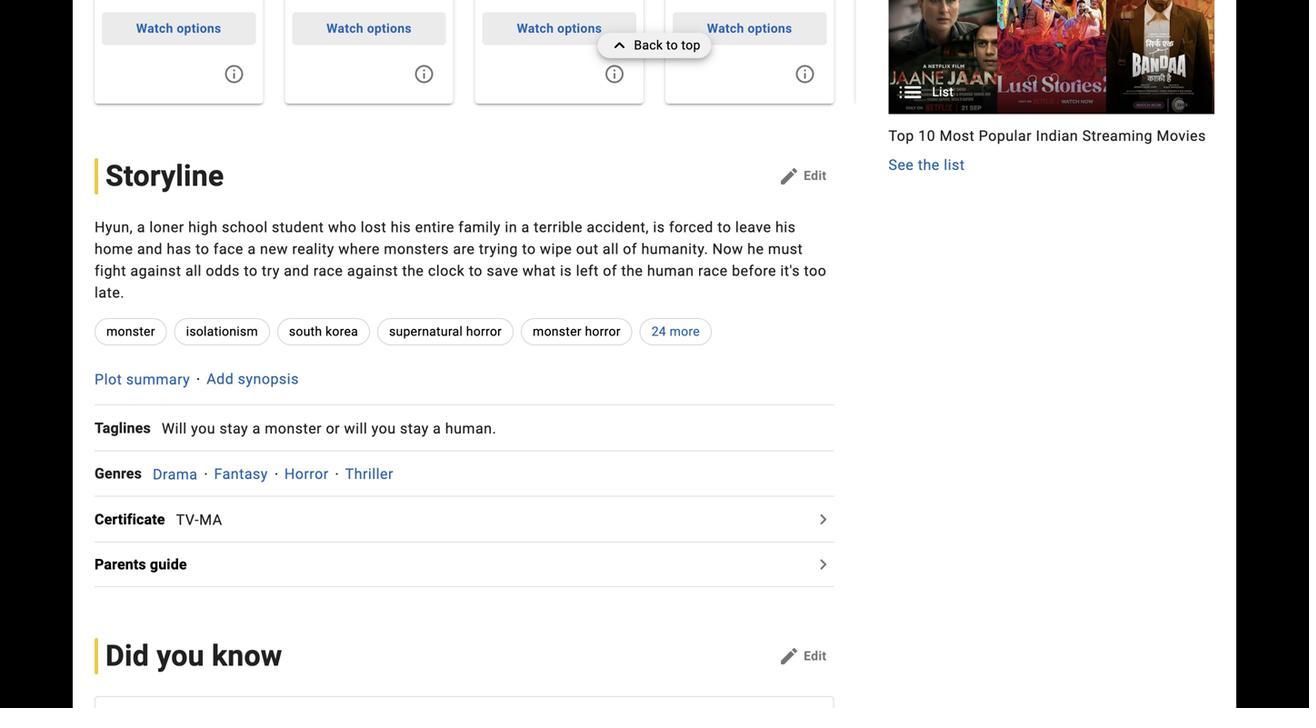 Task type: describe. For each thing, give the bounding box(es) containing it.
back
[[634, 38, 663, 53]]

parents guide button
[[95, 554, 198, 576]]

a right "in"
[[522, 219, 530, 236]]

watch options button for 2nd more about this image
[[673, 12, 827, 45]]

isolationism
[[186, 324, 258, 339]]

movies
[[1157, 127, 1207, 145]]

thriller
[[345, 466, 394, 483]]

are
[[453, 240, 475, 258]]

entire
[[415, 219, 455, 236]]

edit image
[[779, 646, 800, 668]]

1 stay from the left
[[220, 420, 248, 437]]

to left try
[[244, 262, 258, 280]]

parents guide
[[95, 556, 187, 573]]

terrible
[[534, 219, 583, 236]]

will
[[162, 420, 187, 437]]

it's
[[781, 262, 800, 280]]

1 horizontal spatial all
[[603, 240, 619, 258]]

out
[[576, 240, 599, 258]]

who
[[328, 219, 357, 236]]

know
[[212, 639, 282, 673]]

a left new
[[248, 240, 256, 258]]

still frame image
[[889, 0, 1215, 114]]

edit button for did you know
[[771, 642, 834, 671]]

1 more about this image from the left
[[414, 63, 435, 85]]

monster for monster horror
[[533, 324, 582, 339]]

4 watch from the left
[[707, 21, 744, 36]]

monster horror button
[[521, 318, 633, 346]]

1 vertical spatial and
[[284, 262, 309, 280]]

monster for monster
[[106, 324, 155, 339]]

humanity.
[[642, 240, 709, 258]]

1 against from the left
[[130, 262, 181, 280]]

1 his from the left
[[391, 219, 411, 236]]

streaming
[[1083, 127, 1153, 145]]

4 options from the left
[[748, 21, 793, 36]]

4 watch options from the left
[[707, 21, 793, 36]]

2 against from the left
[[347, 262, 398, 280]]

edit for storyline
[[804, 168, 827, 183]]

see
[[889, 156, 914, 174]]

back to top button
[[598, 33, 712, 58]]

the inside button
[[918, 156, 940, 174]]

will you stay a monster or will you stay a human.
[[162, 420, 497, 437]]

school
[[222, 219, 268, 236]]

tv-
[[176, 512, 199, 529]]

see the list
[[889, 156, 965, 174]]

left
[[576, 262, 599, 280]]

0 horizontal spatial all
[[185, 262, 202, 280]]

too
[[804, 262, 827, 280]]

1 vertical spatial is
[[560, 262, 572, 280]]

supernatural horror button
[[377, 318, 514, 346]]

lost
[[361, 219, 387, 236]]

top
[[682, 38, 701, 53]]

1 more about this image from the left
[[223, 63, 245, 85]]

trying
[[479, 240, 518, 258]]

popular
[[979, 127, 1032, 145]]

horror for monster horror
[[585, 324, 621, 339]]

top 10 most popular indian streaming movies link
[[889, 125, 1215, 147]]

korea
[[326, 324, 358, 339]]

1 horizontal spatial the
[[621, 262, 643, 280]]

plot summary
[[95, 371, 190, 388]]

top
[[889, 127, 915, 145]]

2 watch options from the left
[[327, 21, 412, 36]]

add synopsis button
[[207, 371, 299, 388]]

high
[[188, 219, 218, 236]]

or
[[326, 420, 340, 437]]

reality
[[292, 240, 335, 258]]

accident,
[[587, 219, 649, 236]]

to up the what
[[522, 240, 536, 258]]

human.
[[445, 420, 497, 437]]

expand less image
[[609, 33, 634, 58]]

you right the will on the left of the page
[[372, 420, 396, 437]]

home
[[95, 240, 133, 258]]

genres
[[95, 465, 142, 483]]

hyun,
[[95, 219, 133, 236]]

2 watch from the left
[[327, 21, 364, 36]]

will
[[344, 420, 368, 437]]

plot summary button
[[95, 371, 190, 388]]

2 more about this image from the left
[[604, 63, 626, 85]]

parents
[[95, 556, 146, 573]]

before
[[732, 262, 777, 280]]

monster horror
[[533, 324, 621, 339]]

hyun, a loner high school student who lost his entire family in a terrible accident, is forced to leave his home and has to face a new reality where monsters are trying to wipe out all of humanity. now he must fight against all odds to try and race against the clock to save what is left of the human race before it's too late.
[[95, 219, 827, 301]]

top 10 most popular indian streaming movies
[[889, 127, 1207, 145]]

loner
[[150, 219, 184, 236]]

list group
[[889, 0, 1215, 114]]

2 his from the left
[[776, 219, 796, 236]]

family
[[459, 219, 501, 236]]

2 race from the left
[[698, 262, 728, 280]]

3 options from the left
[[558, 21, 602, 36]]

face
[[214, 240, 244, 258]]

1 options from the left
[[177, 21, 221, 36]]

did
[[106, 639, 149, 673]]

group containing top 10 most popular indian streaming movies
[[889, 0, 1215, 176]]

a left human.
[[433, 420, 441, 437]]

wipe
[[540, 240, 572, 258]]

a left loner
[[137, 219, 145, 236]]

ma
[[199, 512, 222, 529]]

student
[[272, 219, 324, 236]]



Task type: locate. For each thing, give the bounding box(es) containing it.
you for know
[[157, 639, 204, 673]]

2 options from the left
[[367, 21, 412, 36]]

is up 'humanity.'
[[653, 219, 665, 236]]

watch options button
[[102, 12, 256, 45], [292, 12, 446, 45], [483, 12, 637, 45], [673, 12, 827, 45]]

2 horizontal spatial the
[[918, 156, 940, 174]]

options
[[177, 21, 221, 36], [367, 21, 412, 36], [558, 21, 602, 36], [748, 21, 793, 36]]

24 more button
[[640, 318, 712, 346]]

his up monsters
[[391, 219, 411, 236]]

edit image
[[779, 165, 800, 187]]

2 horror from the left
[[585, 324, 621, 339]]

back to top
[[634, 38, 701, 53]]

horror right supernatural
[[466, 324, 502, 339]]

clock
[[428, 262, 465, 280]]

horror
[[466, 324, 502, 339], [585, 324, 621, 339]]

0 horizontal spatial horror
[[466, 324, 502, 339]]

more
[[670, 324, 700, 339]]

his up must
[[776, 219, 796, 236]]

horror inside button
[[466, 324, 502, 339]]

drama
[[153, 466, 198, 483]]

monster inside 'button'
[[533, 324, 582, 339]]

2 edit from the top
[[804, 649, 827, 664]]

south
[[289, 324, 322, 339]]

to down are
[[469, 262, 483, 280]]

0 vertical spatial edit
[[804, 168, 827, 183]]

group
[[889, 0, 1215, 176]]

edit button for storyline
[[771, 162, 834, 191]]

the down monsters
[[402, 262, 424, 280]]

to inside button
[[667, 38, 678, 53]]

he
[[748, 240, 764, 258]]

forced
[[669, 219, 714, 236]]

you for stay
[[191, 420, 216, 437]]

new
[[260, 240, 288, 258]]

1 vertical spatial all
[[185, 262, 202, 280]]

leave
[[736, 219, 772, 236]]

certificate: see all image
[[812, 509, 834, 531]]

2 edit button from the top
[[771, 642, 834, 671]]

1 horizontal spatial race
[[698, 262, 728, 280]]

in
[[505, 219, 518, 236]]

supernatural
[[389, 324, 463, 339]]

1 watch options button from the left
[[102, 12, 256, 45]]

watch options button for 1st more about this icon from the right
[[483, 12, 637, 45]]

parents guide: see all image
[[812, 554, 834, 576]]

watch options button for first more about this image
[[292, 12, 446, 45]]

1 vertical spatial of
[[603, 262, 617, 280]]

3 watch options from the left
[[517, 21, 602, 36]]

is left left
[[560, 262, 572, 280]]

now
[[713, 240, 744, 258]]

1 horror from the left
[[466, 324, 502, 339]]

fantasy
[[214, 466, 268, 483]]

1 horizontal spatial his
[[776, 219, 796, 236]]

1 watch options from the left
[[136, 21, 221, 36]]

south korea button
[[277, 318, 370, 346]]

taglines
[[95, 420, 151, 437]]

horror
[[285, 466, 329, 483]]

his
[[391, 219, 411, 236], [776, 219, 796, 236]]

1 horizontal spatial more about this image
[[604, 63, 626, 85]]

monster down late.
[[106, 324, 155, 339]]

synopsis
[[238, 371, 299, 388]]

1 horizontal spatial against
[[347, 262, 398, 280]]

the left human
[[621, 262, 643, 280]]

0 vertical spatial of
[[623, 240, 638, 258]]

must
[[768, 240, 803, 258]]

0 vertical spatial and
[[137, 240, 163, 258]]

edit right edit icon
[[804, 168, 827, 183]]

and down loner
[[137, 240, 163, 258]]

add
[[207, 371, 234, 388]]

human
[[647, 262, 694, 280]]

storyline
[[106, 159, 224, 193]]

3 watch options button from the left
[[483, 12, 637, 45]]

is
[[653, 219, 665, 236], [560, 262, 572, 280]]

tv-ma
[[176, 512, 222, 529]]

list
[[933, 85, 954, 100]]

what
[[523, 262, 556, 280]]

0 horizontal spatial of
[[603, 262, 617, 280]]

0 vertical spatial edit button
[[771, 162, 834, 191]]

all down has
[[185, 262, 202, 280]]

1 horizontal spatial of
[[623, 240, 638, 258]]

race down now
[[698, 262, 728, 280]]

monster down the what
[[533, 324, 582, 339]]

race
[[314, 262, 343, 280], [698, 262, 728, 280]]

0 horizontal spatial is
[[560, 262, 572, 280]]

you right will
[[191, 420, 216, 437]]

3 watch from the left
[[517, 21, 554, 36]]

0 horizontal spatial and
[[137, 240, 163, 258]]

1 edit from the top
[[804, 168, 827, 183]]

to
[[667, 38, 678, 53], [718, 219, 732, 236], [196, 240, 209, 258], [522, 240, 536, 258], [244, 262, 258, 280], [469, 262, 483, 280]]

stay left human.
[[400, 420, 429, 437]]

24
[[652, 324, 667, 339]]

monster inside button
[[106, 324, 155, 339]]

and right try
[[284, 262, 309, 280]]

monster left or at the left bottom of the page
[[265, 420, 322, 437]]

where
[[339, 240, 380, 258]]

try
[[262, 262, 280, 280]]

2 stay from the left
[[400, 420, 429, 437]]

all
[[603, 240, 619, 258], [185, 262, 202, 280]]

summary
[[126, 371, 190, 388]]

fight
[[95, 262, 126, 280]]

save
[[487, 262, 519, 280]]

indian
[[1036, 127, 1079, 145]]

late.
[[95, 284, 125, 301]]

2 more about this image from the left
[[794, 63, 816, 85]]

horror button
[[285, 466, 329, 483]]

1 horizontal spatial horror
[[585, 324, 621, 339]]

0 horizontal spatial the
[[402, 262, 424, 280]]

0 horizontal spatial race
[[314, 262, 343, 280]]

you
[[191, 420, 216, 437], [372, 420, 396, 437], [157, 639, 204, 673]]

of right left
[[603, 262, 617, 280]]

2 watch options button from the left
[[292, 12, 446, 45]]

1 horizontal spatial stay
[[400, 420, 429, 437]]

edit for did you know
[[804, 649, 827, 664]]

of down accident,
[[623, 240, 638, 258]]

monster button
[[95, 318, 167, 346]]

against
[[130, 262, 181, 280], [347, 262, 398, 280]]

all down accident,
[[603, 240, 619, 258]]

4 watch options button from the left
[[673, 12, 827, 45]]

has
[[167, 240, 192, 258]]

odds
[[206, 262, 240, 280]]

edit
[[804, 168, 827, 183], [804, 649, 827, 664]]

0 horizontal spatial more about this image
[[223, 63, 245, 85]]

to up now
[[718, 219, 732, 236]]

to down high
[[196, 240, 209, 258]]

thriller button
[[345, 466, 394, 483]]

south korea
[[289, 324, 358, 339]]

see the list button
[[889, 154, 965, 176]]

drama button
[[153, 466, 198, 483]]

list
[[944, 156, 965, 174]]

watch options
[[136, 21, 221, 36], [327, 21, 412, 36], [517, 21, 602, 36], [707, 21, 793, 36]]

1 horizontal spatial is
[[653, 219, 665, 236]]

0 vertical spatial all
[[603, 240, 619, 258]]

2 horizontal spatial monster
[[533, 324, 582, 339]]

you right did
[[157, 639, 204, 673]]

certificate
[[95, 511, 165, 528]]

0 horizontal spatial monster
[[106, 324, 155, 339]]

guide
[[150, 556, 187, 573]]

a up fantasy button
[[252, 420, 261, 437]]

1 race from the left
[[314, 262, 343, 280]]

and
[[137, 240, 163, 258], [284, 262, 309, 280]]

1 vertical spatial edit
[[804, 649, 827, 664]]

1 horizontal spatial more about this image
[[794, 63, 816, 85]]

isolationism button
[[174, 318, 270, 346]]

0 horizontal spatial more about this image
[[414, 63, 435, 85]]

24 more
[[652, 324, 700, 339]]

the left 'list' at the right top of page
[[918, 156, 940, 174]]

certificate button
[[95, 509, 176, 531]]

1 edit button from the top
[[771, 162, 834, 191]]

fantasy button
[[214, 466, 268, 483]]

monsters
[[384, 240, 449, 258]]

race down reality
[[314, 262, 343, 280]]

1 horizontal spatial and
[[284, 262, 309, 280]]

edit right edit image
[[804, 649, 827, 664]]

against down where
[[347, 262, 398, 280]]

stay up fantasy button
[[220, 420, 248, 437]]

horror inside 'button'
[[585, 324, 621, 339]]

1 watch from the left
[[136, 21, 173, 36]]

against down has
[[130, 262, 181, 280]]

more about this image
[[414, 63, 435, 85], [794, 63, 816, 85]]

1 horizontal spatial monster
[[265, 420, 322, 437]]

horror for supernatural horror
[[466, 324, 502, 339]]

0 horizontal spatial stay
[[220, 420, 248, 437]]

1 vertical spatial edit button
[[771, 642, 834, 671]]

most
[[940, 127, 975, 145]]

more about this image
[[223, 63, 245, 85], [604, 63, 626, 85]]

supernatural horror
[[389, 324, 502, 339]]

0 horizontal spatial his
[[391, 219, 411, 236]]

to left top
[[667, 38, 678, 53]]

watch options button for 1st more about this icon from left
[[102, 12, 256, 45]]

list link
[[889, 0, 1215, 114]]

10
[[919, 127, 936, 145]]

did you know
[[106, 639, 282, 673]]

0 horizontal spatial against
[[130, 262, 181, 280]]

horror left 24
[[585, 324, 621, 339]]

0 vertical spatial is
[[653, 219, 665, 236]]

add synopsis
[[207, 371, 299, 388]]

plot
[[95, 371, 122, 388]]



Task type: vqa. For each thing, say whether or not it's contained in the screenshot.
Curse's play arrow icon
no



